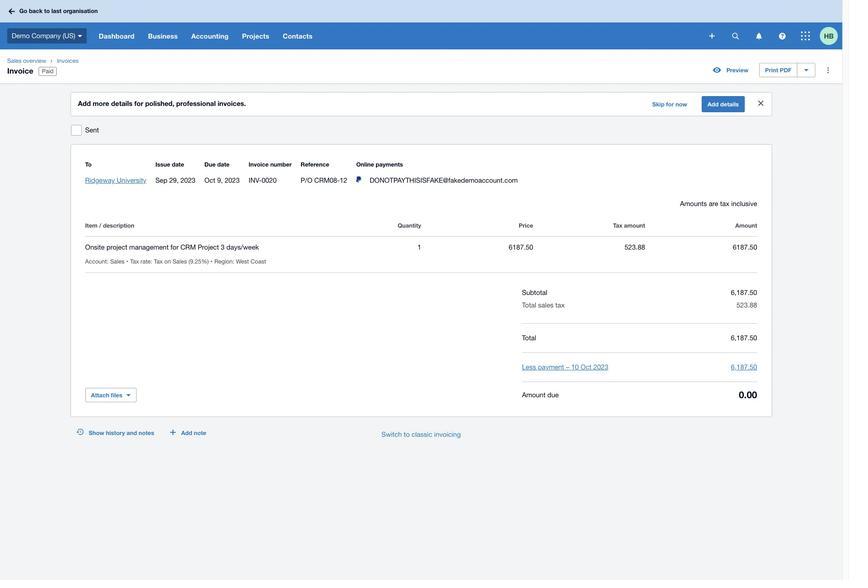 Task type: locate. For each thing, give the bounding box(es) containing it.
6187.50 cell
[[422, 242, 534, 253], [646, 242, 758, 253]]

svg image
[[779, 33, 786, 39], [710, 33, 715, 39], [78, 35, 82, 37]]

2 horizontal spatial svg image
[[779, 33, 786, 39]]

1 horizontal spatial details
[[721, 101, 739, 108]]

2 horizontal spatial tax
[[613, 222, 623, 229]]

2 cell from the left
[[130, 259, 215, 265]]

switch to classic invoicing button
[[375, 426, 468, 444]]

0 vertical spatial tax
[[721, 200, 730, 208]]

1 horizontal spatial 523.88
[[737, 302, 758, 309]]

1 total from the top
[[522, 302, 537, 309]]

1 horizontal spatial 6187.50 cell
[[646, 242, 758, 253]]

oct right 10
[[581, 364, 592, 371]]

: for region
[[233, 259, 235, 265]]

0020
[[262, 177, 277, 184]]

1 horizontal spatial :
[[151, 259, 152, 265]]

oct left 9,
[[205, 177, 216, 184]]

2 row from the top
[[85, 237, 758, 273]]

cell down days/week
[[215, 259, 270, 265]]

1 horizontal spatial amount
[[736, 222, 758, 229]]

6,187.50 for total
[[732, 335, 758, 342]]

sales overview link
[[4, 57, 50, 66]]

tax for sales
[[556, 302, 565, 309]]

:
[[107, 259, 109, 265], [151, 259, 152, 265], [233, 259, 235, 265]]

total down subtotal on the right of the page
[[522, 302, 537, 309]]

0 horizontal spatial add
[[78, 99, 91, 107]]

0 horizontal spatial tax
[[130, 259, 139, 265]]

invoice up inv-
[[249, 161, 269, 168]]

date for 9,
[[217, 161, 230, 168]]

invoice down sales overview link
[[7, 66, 33, 76]]

close image
[[752, 94, 770, 112]]

details left close icon
[[721, 101, 739, 108]]

0 horizontal spatial :
[[107, 259, 109, 265]]

add
[[78, 99, 91, 107], [708, 101, 719, 108], [181, 430, 192, 437]]

payments
[[376, 161, 403, 168]]

1 vertical spatial tax
[[556, 302, 565, 309]]

svg image
[[9, 8, 15, 14], [802, 31, 811, 40], [733, 33, 739, 39], [756, 33, 762, 39]]

amount due
[[522, 391, 559, 399]]

to
[[85, 161, 92, 168]]

sales right on
[[173, 259, 187, 265]]

svg image inside go back to last organisation link
[[9, 8, 15, 14]]

sep
[[156, 177, 168, 184]]

1 horizontal spatial tax
[[721, 200, 730, 208]]

to left the last
[[44, 7, 50, 15]]

/
[[99, 222, 101, 229]]

3 : from the left
[[233, 259, 235, 265]]

0 vertical spatial 523.88
[[625, 244, 646, 251]]

tax left amount on the top right
[[613, 222, 623, 229]]

1 vertical spatial to
[[404, 431, 410, 439]]

6187.50 cell down amount column header
[[646, 242, 758, 253]]

svg image up print pdf button
[[756, 33, 762, 39]]

: for account
[[107, 259, 109, 265]]

1
[[418, 244, 422, 251]]

1 horizontal spatial date
[[217, 161, 230, 168]]

2023 right 29,
[[181, 177, 196, 184]]

invoices.
[[218, 99, 246, 107]]

0 horizontal spatial details
[[111, 99, 133, 107]]

west
[[236, 259, 249, 265]]

2023
[[181, 177, 196, 184], [225, 177, 240, 184], [594, 364, 609, 371]]

onsite project management for crm project 3 days/week cell
[[85, 242, 309, 253]]

(9.25%)
[[189, 259, 209, 265]]

1 : from the left
[[107, 259, 109, 265]]

1 vertical spatial 6,187.50
[[732, 335, 758, 342]]

0 vertical spatial invoice
[[7, 66, 33, 76]]

date right issue
[[172, 161, 184, 168]]

2023 right 9,
[[225, 177, 240, 184]]

online
[[357, 161, 374, 168]]

0 horizontal spatial oct
[[205, 177, 216, 184]]

preview button
[[708, 63, 754, 77]]

0 horizontal spatial 6187.50
[[509, 244, 534, 251]]

0 horizontal spatial for
[[134, 99, 143, 107]]

projects
[[242, 32, 270, 40]]

0 horizontal spatial 2023
[[181, 177, 196, 184]]

attach files button
[[85, 388, 136, 403]]

0 vertical spatial row
[[85, 220, 758, 237]]

0.00
[[739, 390, 758, 401]]

print
[[766, 67, 779, 74]]

now
[[676, 101, 688, 108]]

amount down inclusive
[[736, 222, 758, 229]]

0 vertical spatial amount
[[736, 222, 758, 229]]

are
[[709, 200, 719, 208]]

invoice for invoice
[[7, 66, 33, 76]]

1 horizontal spatial for
[[171, 244, 179, 251]]

row down quantity
[[85, 237, 758, 273]]

navigation
[[92, 22, 704, 49]]

tax inside "column header"
[[613, 222, 623, 229]]

1 horizontal spatial invoice
[[249, 161, 269, 168]]

1 vertical spatial amount
[[522, 391, 546, 399]]

6,187.50 for subtotal
[[732, 289, 758, 297]]

switch
[[382, 431, 402, 439]]

2023 for oct 9, 2023
[[225, 177, 240, 184]]

1 vertical spatial 523.88
[[737, 302, 758, 309]]

6187.50 cell down price column header
[[422, 242, 534, 253]]

1 horizontal spatial 6187.50
[[733, 244, 758, 251]]

2 horizontal spatial :
[[233, 259, 235, 265]]

cell down project
[[85, 259, 130, 265]]

1 horizontal spatial oct
[[581, 364, 592, 371]]

to right switch
[[404, 431, 410, 439]]

tax left on
[[154, 259, 163, 265]]

online payments
[[357, 161, 403, 168]]

523.88 cell
[[534, 242, 646, 253]]

table
[[85, 210, 758, 273]]

: left the west at the left top of page
[[233, 259, 235, 265]]

management
[[129, 244, 169, 251]]

skip for now button
[[647, 97, 693, 112]]

amounts are tax inclusive
[[681, 200, 758, 208]]

sales left overview on the top
[[7, 58, 21, 64]]

6,187.50
[[732, 289, 758, 297], [732, 335, 758, 342], [732, 364, 758, 371]]

sep 29, 2023
[[156, 177, 196, 184]]

accounting
[[191, 32, 229, 40]]

add more details for polished, professional invoices. status
[[71, 93, 772, 116]]

0 horizontal spatial tax
[[556, 302, 565, 309]]

row up the 1 on the top left of the page
[[85, 220, 758, 237]]

invoice for invoice number
[[249, 161, 269, 168]]

2 horizontal spatial sales
[[173, 259, 187, 265]]

tax rate : tax on sales (9.25%)
[[130, 259, 209, 265]]

1 row from the top
[[85, 220, 758, 237]]

1 vertical spatial invoice
[[249, 161, 269, 168]]

business button
[[141, 22, 185, 49]]

tax for are
[[721, 200, 730, 208]]

add left more
[[78, 99, 91, 107]]

0 vertical spatial 6,187.50
[[732, 289, 758, 297]]

29,
[[169, 177, 179, 184]]

demo
[[12, 32, 30, 39]]

1 horizontal spatial add
[[181, 430, 192, 437]]

onsite project management for crm project 3 days/week
[[85, 244, 259, 251]]

cell down onsite project management for crm project 3 days/week
[[130, 259, 215, 265]]

(us)
[[63, 32, 75, 39]]

contacts button
[[276, 22, 320, 49]]

0 vertical spatial to
[[44, 7, 50, 15]]

svg image right (us)
[[78, 35, 82, 37]]

1 date from the left
[[172, 161, 184, 168]]

1 vertical spatial oct
[[581, 364, 592, 371]]

details right more
[[111, 99, 133, 107]]

for left the crm
[[171, 244, 179, 251]]

for inside cell
[[171, 244, 179, 251]]

1 vertical spatial row
[[85, 237, 758, 273]]

1 vertical spatial total
[[522, 335, 537, 342]]

0 horizontal spatial svg image
[[78, 35, 82, 37]]

invoice number
[[249, 161, 292, 168]]

for left now
[[667, 101, 674, 108]]

tax left the rate
[[130, 259, 139, 265]]

banner
[[0, 0, 843, 49]]

amount inside column header
[[736, 222, 758, 229]]

sales down project
[[110, 259, 125, 265]]

amount left due
[[522, 391, 546, 399]]

issue
[[156, 161, 170, 168]]

1 horizontal spatial svg image
[[710, 33, 715, 39]]

0 horizontal spatial 523.88
[[625, 244, 646, 251]]

2 date from the left
[[217, 161, 230, 168]]

for left polished,
[[134, 99, 143, 107]]

2023 right 10
[[594, 364, 609, 371]]

6187.50
[[509, 244, 534, 251], [733, 244, 758, 251]]

project
[[107, 244, 127, 251]]

0 horizontal spatial date
[[172, 161, 184, 168]]

add for add details
[[708, 101, 719, 108]]

amount for amount due
[[522, 391, 546, 399]]

svg image left go
[[9, 8, 15, 14]]

oct
[[205, 177, 216, 184], [581, 364, 592, 371]]

invoice
[[7, 66, 33, 76], [249, 161, 269, 168]]

more invoice options image
[[820, 61, 838, 79]]

1 horizontal spatial 2023
[[225, 177, 240, 184]]

svg image up preview button
[[710, 33, 715, 39]]

1 horizontal spatial sales
[[110, 259, 125, 265]]

days/week
[[227, 244, 259, 251]]

: down management
[[151, 259, 152, 265]]

add right now
[[708, 101, 719, 108]]

2 horizontal spatial for
[[667, 101, 674, 108]]

add for add note
[[181, 430, 192, 437]]

invoicing
[[435, 431, 461, 439]]

total
[[522, 302, 537, 309], [522, 335, 537, 342]]

tax for tax amount
[[613, 222, 623, 229]]

1 horizontal spatial to
[[404, 431, 410, 439]]

6187.50 down price
[[509, 244, 534, 251]]

2 vertical spatial 6,187.50
[[732, 364, 758, 371]]

files
[[111, 392, 123, 399]]

account
[[85, 259, 107, 265]]

tax right the sales
[[556, 302, 565, 309]]

hb
[[825, 32, 834, 40]]

0 horizontal spatial 6187.50 cell
[[422, 242, 534, 253]]

2 horizontal spatial add
[[708, 101, 719, 108]]

description
[[103, 222, 134, 229]]

svg image up pdf
[[779, 33, 786, 39]]

0 horizontal spatial to
[[44, 7, 50, 15]]

tax right are
[[721, 200, 730, 208]]

oct 9, 2023
[[205, 177, 240, 184]]

region
[[215, 259, 233, 265]]

cell
[[85, 259, 130, 265], [130, 259, 215, 265], [215, 259, 270, 265]]

6187.50 down inclusive
[[733, 244, 758, 251]]

crm
[[181, 244, 196, 251]]

add left note
[[181, 430, 192, 437]]

table containing onsite project management for crm project 3 days/week
[[85, 210, 758, 273]]

0 horizontal spatial invoice
[[7, 66, 33, 76]]

–
[[567, 364, 570, 371]]

sales
[[7, 58, 21, 64], [110, 259, 125, 265], [173, 259, 187, 265]]

0 horizontal spatial amount
[[522, 391, 546, 399]]

: down project
[[107, 259, 109, 265]]

amounts
[[681, 200, 708, 208]]

number
[[271, 161, 292, 168]]

tax amount column header
[[534, 220, 646, 231]]

account : sales
[[85, 259, 125, 265]]

date right due
[[217, 161, 230, 168]]

quantity column header
[[309, 220, 422, 231]]

3 cell from the left
[[215, 259, 270, 265]]

2 total from the top
[[522, 335, 537, 342]]

row
[[85, 220, 758, 237], [85, 237, 758, 273]]

total up the less
[[522, 335, 537, 342]]

0 vertical spatial total
[[522, 302, 537, 309]]

1 cell from the left
[[85, 259, 130, 265]]

invoices link
[[53, 57, 82, 66]]



Task type: vqa. For each thing, say whether or not it's contained in the screenshot.
CONTACTS
yes



Task type: describe. For each thing, give the bounding box(es) containing it.
attach
[[91, 392, 109, 399]]

row containing item / description
[[85, 220, 758, 237]]

crm08-
[[315, 177, 340, 184]]

ridgeway university link
[[85, 177, 147, 184]]

add details
[[708, 101, 739, 108]]

523.88 inside cell
[[625, 244, 646, 251]]

0 horizontal spatial sales
[[7, 58, 21, 64]]

1 6187.50 cell from the left
[[422, 242, 534, 253]]

polished,
[[145, 99, 175, 107]]

item / description column header
[[85, 220, 309, 231]]

issue date
[[156, 161, 184, 168]]

total for total
[[522, 335, 537, 342]]

9,
[[217, 177, 223, 184]]

subtotal
[[522, 289, 548, 297]]

contacts
[[283, 32, 313, 40]]

row containing onsite project management for crm project 3 days/week
[[85, 237, 758, 273]]

p/o crm08-12
[[301, 177, 348, 184]]

tax for tax rate : tax on sales (9.25%)
[[130, 259, 139, 265]]

add note
[[181, 430, 207, 437]]

1 6187.50 from the left
[[509, 244, 534, 251]]

dashboard
[[99, 32, 135, 40]]

navigation containing dashboard
[[92, 22, 704, 49]]

business
[[148, 32, 178, 40]]

rate
[[141, 259, 151, 265]]

paid
[[42, 68, 54, 75]]

item / description
[[85, 222, 134, 229]]

projects button
[[236, 22, 276, 49]]

price
[[519, 222, 534, 229]]

quantity
[[398, 222, 422, 229]]

note
[[194, 430, 207, 437]]

due date
[[205, 161, 230, 168]]

tax amount
[[613, 222, 646, 229]]

1 horizontal spatial tax
[[154, 259, 163, 265]]

to inside button
[[404, 431, 410, 439]]

skip for now
[[653, 101, 688, 108]]

ridgeway
[[85, 177, 115, 184]]

add note button
[[165, 426, 212, 441]]

2023 for sep 29, 2023
[[181, 177, 196, 184]]

coast
[[251, 259, 266, 265]]

print pdf button
[[760, 63, 798, 77]]

payment
[[538, 364, 565, 371]]

last
[[51, 7, 62, 15]]

and
[[127, 430, 137, 437]]

pdf
[[781, 67, 792, 74]]

amount for amount
[[736, 222, 758, 229]]

demo company (us)
[[12, 32, 75, 39]]

show history and notes
[[89, 430, 154, 437]]

skip
[[653, 101, 665, 108]]

show
[[89, 430, 104, 437]]

3
[[221, 244, 225, 251]]

due
[[548, 391, 559, 399]]

history
[[106, 430, 125, 437]]

dashboard link
[[92, 22, 141, 49]]

add details button
[[702, 96, 745, 112]]

less payment – 10 oct 2023
[[522, 364, 609, 371]]

cell containing region
[[215, 259, 270, 265]]

due
[[205, 161, 216, 168]]

print pdf
[[766, 67, 792, 74]]

svg image left hb
[[802, 31, 811, 40]]

sales overview
[[7, 58, 46, 64]]

total sales tax
[[522, 302, 565, 309]]

12
[[340, 177, 348, 184]]

ridgeway university
[[85, 177, 147, 184]]

p/o
[[301, 177, 313, 184]]

svg image inside demo company (us) popup button
[[78, 35, 82, 37]]

reference
[[301, 161, 330, 168]]

back
[[29, 7, 43, 15]]

2 6187.50 cell from the left
[[646, 242, 758, 253]]

sent
[[85, 126, 99, 134]]

date for 29,
[[172, 161, 184, 168]]

6,187.50 link
[[732, 364, 758, 371]]

price column header
[[422, 220, 534, 231]]

inv-0020
[[249, 177, 277, 184]]

inclusive
[[732, 200, 758, 208]]

svg image up preview
[[733, 33, 739, 39]]

for for onsite project management for crm project 3 days/week
[[171, 244, 179, 251]]

cell containing account
[[85, 259, 130, 265]]

classic
[[412, 431, 433, 439]]

show history and notes button
[[71, 426, 160, 441]]

banner containing hb
[[0, 0, 843, 49]]

more
[[93, 99, 109, 107]]

demo company (us) button
[[0, 22, 92, 49]]

2 6187.50 from the left
[[733, 244, 758, 251]]

for for add more details for polished, professional invoices.
[[134, 99, 143, 107]]

onsite
[[85, 244, 105, 251]]

inv-
[[249, 177, 262, 184]]

1 cell
[[309, 242, 422, 253]]

region : west coast
[[215, 259, 266, 265]]

less
[[522, 364, 537, 371]]

total for total sales tax
[[522, 302, 537, 309]]

amount column header
[[646, 220, 758, 231]]

organisation
[[63, 7, 98, 15]]

for inside button
[[667, 101, 674, 108]]

go
[[19, 7, 27, 15]]

donotpaythisisfake@fakedemoaccount.com
[[370, 177, 518, 184]]

invoices
[[57, 58, 79, 64]]

company
[[32, 32, 61, 39]]

cell containing tax rate
[[130, 259, 215, 265]]

project
[[198, 244, 219, 251]]

on
[[164, 259, 171, 265]]

switch to classic invoicing
[[382, 431, 461, 439]]

2 : from the left
[[151, 259, 152, 265]]

university
[[117, 177, 147, 184]]

attach files
[[91, 392, 123, 399]]

add for add more details for polished, professional invoices.
[[78, 99, 91, 107]]

details inside button
[[721, 101, 739, 108]]

2 horizontal spatial 2023
[[594, 364, 609, 371]]

add more details for polished, professional invoices.
[[78, 99, 246, 107]]

0 vertical spatial oct
[[205, 177, 216, 184]]



